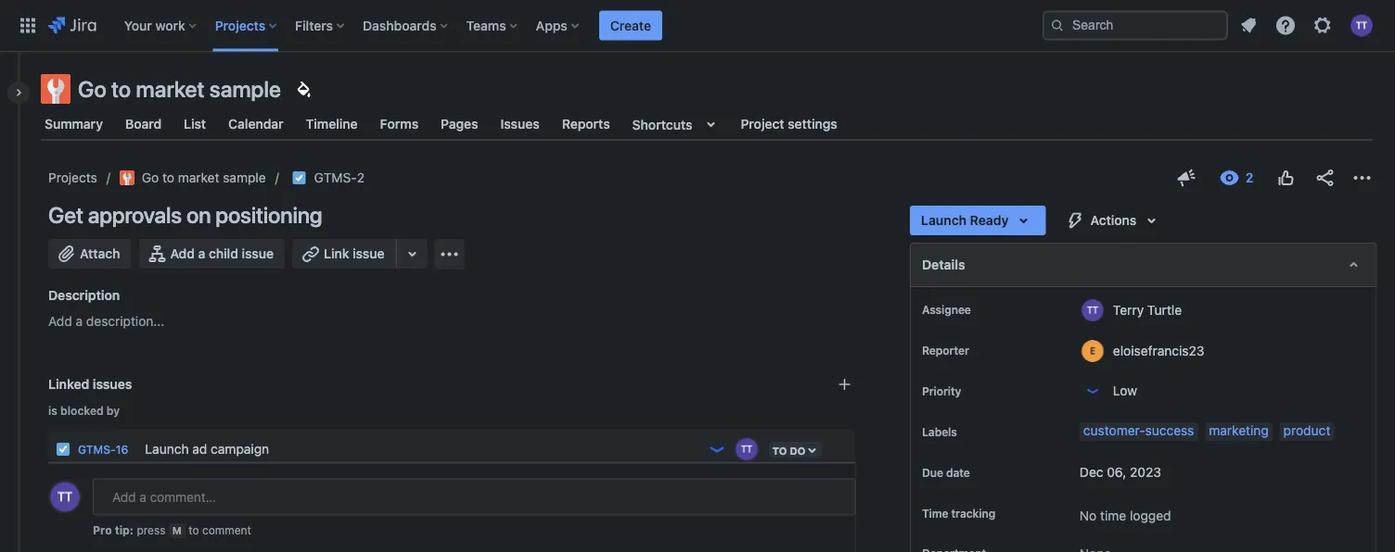 Task type: locate. For each thing, give the bounding box(es) containing it.
pro
[[93, 525, 112, 538]]

sample up calendar
[[209, 76, 281, 102]]

due
[[922, 467, 943, 480]]

primary element
[[11, 0, 1043, 51]]

projects up get
[[48, 170, 97, 186]]

a inside button
[[198, 246, 205, 262]]

link web pages and more image
[[401, 243, 424, 265]]

summary
[[45, 116, 103, 132]]

menu bar
[[92, 534, 347, 553]]

get approvals on positioning
[[48, 202, 322, 228]]

search image
[[1050, 18, 1065, 33]]

go
[[78, 76, 106, 102], [142, 170, 159, 186]]

launch for launch ad campaign
[[145, 442, 189, 457]]

banner
[[0, 0, 1395, 52]]

add inside button
[[170, 246, 195, 262]]

your work button
[[119, 11, 204, 40]]

attach
[[80, 246, 120, 262]]

1 vertical spatial add
[[48, 314, 72, 329]]

link
[[324, 246, 349, 262]]

link an issue image
[[837, 378, 852, 392]]

department pin to top. only you can see pinned fields. image
[[989, 547, 1004, 553]]

assignee pin to top. only you can see pinned fields. image
[[974, 302, 989, 317]]

list
[[184, 116, 206, 132]]

0 horizontal spatial issue
[[242, 246, 274, 262]]

teams button
[[461, 11, 525, 40]]

terry turtle
[[1113, 302, 1182, 318]]

dec
[[1079, 465, 1103, 481]]

1 issue from the left
[[242, 246, 274, 262]]

linked
[[48, 377, 89, 392]]

market up list
[[136, 76, 205, 102]]

project
[[741, 116, 784, 132]]

to up board
[[111, 76, 131, 102]]

link issue button
[[292, 239, 398, 269]]

project settings link
[[737, 108, 841, 141]]

work
[[155, 18, 185, 33]]

1 horizontal spatial issue
[[353, 246, 385, 262]]

gtms-16
[[78, 444, 128, 457]]

2 issue from the left
[[353, 246, 385, 262]]

marketing link
[[1205, 423, 1272, 442]]

0 vertical spatial add
[[170, 246, 195, 262]]

gtms- for 2
[[314, 170, 357, 186]]

details element
[[910, 243, 1377, 288]]

filters button
[[290, 11, 352, 40]]

to up the get approvals on positioning
[[162, 170, 174, 186]]

2023
[[1129, 465, 1161, 481]]

dashboards button
[[357, 11, 455, 40]]

gtms- left copy link to issue icon
[[314, 170, 357, 186]]

gtms-
[[314, 170, 357, 186], [78, 444, 116, 457]]

0 vertical spatial gtms-
[[314, 170, 357, 186]]

go to market sample up list
[[78, 76, 281, 102]]

approvals
[[88, 202, 182, 228]]

positioning
[[215, 202, 322, 228]]

sample
[[209, 76, 281, 102], [223, 170, 266, 186]]

apps
[[536, 18, 568, 33]]

0 horizontal spatial a
[[76, 314, 83, 329]]

is
[[48, 404, 57, 417]]

market
[[136, 76, 205, 102], [178, 170, 219, 186]]

launch
[[921, 213, 966, 228], [145, 442, 189, 457]]

2 vertical spatial to
[[189, 525, 199, 538]]

1 horizontal spatial add
[[170, 246, 195, 262]]

go to market sample inside go to market sample link
[[142, 170, 266, 186]]

your profile and settings image
[[1351, 14, 1373, 37]]

0 vertical spatial launch
[[921, 213, 966, 228]]

1 vertical spatial launch
[[145, 442, 189, 457]]

list link
[[180, 108, 210, 141]]

gtms- right "issue type: task" image
[[78, 444, 116, 457]]

description
[[48, 288, 120, 303]]

1 vertical spatial a
[[76, 314, 83, 329]]

add app image
[[438, 244, 461, 266]]

issues link
[[497, 108, 543, 141]]

actions image
[[1351, 167, 1373, 189]]

0 horizontal spatial gtms-
[[78, 444, 116, 457]]

1 horizontal spatial projects
[[215, 18, 265, 33]]

0 horizontal spatial projects
[[48, 170, 97, 186]]

tip:
[[115, 525, 134, 538]]

terry turtle image
[[735, 439, 758, 461]]

apps button
[[530, 11, 586, 40]]

tab list
[[30, 108, 1384, 141]]

projects inside popup button
[[215, 18, 265, 33]]

0 vertical spatial a
[[198, 246, 205, 262]]

Add a comment… field
[[93, 479, 856, 516]]

sample up positioning at the left top of the page
[[223, 170, 266, 186]]

gtms-2
[[314, 170, 365, 186]]

sidebar navigation image
[[0, 74, 41, 111]]

go to market sample up on
[[142, 170, 266, 186]]

go right "go to market sample" image
[[142, 170, 159, 186]]

0 horizontal spatial launch
[[145, 442, 189, 457]]

labels
[[922, 426, 957, 439]]

launch ad campaign link
[[138, 431, 700, 468]]

1 vertical spatial projects
[[48, 170, 97, 186]]

issues
[[93, 377, 132, 392]]

1 vertical spatial go
[[142, 170, 159, 186]]

task image
[[292, 171, 307, 186]]

timeline link
[[302, 108, 361, 141]]

no time logged
[[1079, 509, 1171, 524]]

1 vertical spatial go to market sample
[[142, 170, 266, 186]]

a down description
[[76, 314, 83, 329]]

go to market sample
[[78, 76, 281, 102], [142, 170, 266, 186]]

add down the get approvals on positioning
[[170, 246, 195, 262]]

customer-
[[1083, 423, 1145, 439]]

settings
[[788, 116, 837, 132]]

add a description...
[[48, 314, 165, 329]]

to right m
[[189, 525, 199, 538]]

project settings
[[741, 116, 837, 132]]

1 horizontal spatial gtms-
[[314, 170, 357, 186]]

go up summary
[[78, 76, 106, 102]]

profile image of terry turtle image
[[50, 483, 80, 513]]

0 vertical spatial to
[[111, 76, 131, 102]]

0 vertical spatial projects
[[215, 18, 265, 33]]

issue right link
[[353, 246, 385, 262]]

0 horizontal spatial go
[[78, 76, 106, 102]]

launch left ad
[[145, 442, 189, 457]]

issue
[[242, 246, 274, 262], [353, 246, 385, 262]]

your
[[124, 18, 152, 33]]

0 vertical spatial go to market sample
[[78, 76, 281, 102]]

issues
[[501, 116, 540, 132]]

date
[[946, 467, 970, 480]]

projects
[[215, 18, 265, 33], [48, 170, 97, 186]]

product
[[1283, 423, 1330, 439]]

0 vertical spatial market
[[136, 76, 205, 102]]

low
[[1113, 384, 1137, 399]]

1 horizontal spatial to
[[162, 170, 174, 186]]

Search field
[[1043, 11, 1228, 40]]

jira image
[[48, 14, 96, 37], [48, 14, 96, 37]]

a left child
[[198, 246, 205, 262]]

market up on
[[178, 170, 219, 186]]

launch ad campaign
[[145, 442, 269, 457]]

notifications image
[[1238, 14, 1260, 37]]

launch up details
[[921, 213, 966, 228]]

launch inside 'dropdown button'
[[921, 213, 966, 228]]

projects for projects popup button
[[215, 18, 265, 33]]

1 horizontal spatial launch
[[921, 213, 966, 228]]

success
[[1145, 423, 1194, 439]]

to
[[111, 76, 131, 102], [162, 170, 174, 186], [189, 525, 199, 538]]

1 vertical spatial sample
[[223, 170, 266, 186]]

due date pin to top. only you can see pinned fields. image
[[973, 466, 988, 481]]

issue type: task image
[[56, 443, 71, 457]]

issue right child
[[242, 246, 274, 262]]

attach button
[[48, 239, 131, 269]]

projects right the 'work'
[[215, 18, 265, 33]]

1 vertical spatial gtms-
[[78, 444, 116, 457]]

projects for 'projects' link
[[48, 170, 97, 186]]

calendar
[[228, 116, 284, 132]]

0 horizontal spatial to
[[111, 76, 131, 102]]

0 horizontal spatial add
[[48, 314, 72, 329]]

go to market sample link
[[119, 167, 266, 189]]

calendar link
[[225, 108, 287, 141]]

add down description
[[48, 314, 72, 329]]

1 horizontal spatial a
[[198, 246, 205, 262]]

share image
[[1314, 167, 1336, 189]]



Task type: vqa. For each thing, say whether or not it's contained in the screenshot.
Finance
no



Task type: describe. For each thing, give the bounding box(es) containing it.
create
[[610, 18, 651, 33]]

0 vertical spatial sample
[[209, 76, 281, 102]]

eloisefrancis23
[[1113, 343, 1204, 359]]

shortcuts button
[[629, 108, 726, 141]]

time tracking pin to top. only you can see pinned fields. image
[[999, 507, 1014, 521]]

your work
[[124, 18, 185, 33]]

help image
[[1275, 14, 1297, 37]]

filters
[[295, 18, 333, 33]]

appswitcher icon image
[[17, 14, 39, 37]]

terry
[[1113, 302, 1144, 318]]

projects link
[[48, 167, 97, 189]]

tab list containing summary
[[30, 108, 1384, 141]]

copy link to issue image
[[361, 170, 376, 185]]

launch ready button
[[910, 206, 1046, 236]]

forms
[[380, 116, 419, 132]]

settings image
[[1312, 14, 1334, 37]]

is blocked by
[[48, 404, 120, 417]]

1 horizontal spatial go
[[142, 170, 159, 186]]

actions
[[1090, 213, 1136, 228]]

customer-success
[[1083, 423, 1194, 439]]

blocked
[[60, 404, 104, 417]]

1 vertical spatial to
[[162, 170, 174, 186]]

time
[[922, 507, 948, 520]]

shortcuts
[[632, 117, 692, 132]]

time
[[1100, 509, 1126, 524]]

go to market sample image
[[119, 171, 134, 186]]

launch for launch ready
[[921, 213, 966, 228]]

gtms-16 link
[[78, 444, 128, 457]]

issue inside button
[[242, 246, 274, 262]]

reporter
[[922, 344, 969, 357]]

priority: low image
[[708, 441, 726, 459]]

logged
[[1129, 509, 1171, 524]]

tracking
[[951, 507, 995, 520]]

16
[[116, 444, 128, 457]]

ad
[[192, 442, 207, 457]]

teams
[[466, 18, 506, 33]]

no
[[1079, 509, 1096, 524]]

add a child issue
[[170, 246, 274, 262]]

details
[[922, 257, 965, 273]]

reports link
[[558, 108, 614, 141]]

set background color image
[[292, 78, 314, 100]]

2 horizontal spatial to
[[189, 525, 199, 538]]

child
[[209, 246, 238, 262]]

due date
[[922, 467, 970, 480]]

ready
[[970, 213, 1008, 228]]

dashboards
[[363, 18, 437, 33]]

comment
[[202, 525, 251, 538]]

0 vertical spatial go
[[78, 76, 106, 102]]

2
[[357, 170, 365, 186]]

get
[[48, 202, 83, 228]]

gtms- for 16
[[78, 444, 116, 457]]

press
[[137, 525, 166, 538]]

customer-success link
[[1079, 423, 1197, 442]]

marketing
[[1209, 423, 1268, 439]]

projects button
[[209, 11, 284, 40]]

time tracking
[[922, 507, 995, 520]]

board link
[[121, 108, 165, 141]]

dec 06, 2023
[[1079, 465, 1161, 481]]

timeline
[[306, 116, 358, 132]]

link issue
[[324, 246, 385, 262]]

forms link
[[376, 108, 422, 141]]

turtle
[[1147, 302, 1182, 318]]

summary link
[[41, 108, 107, 141]]

06,
[[1107, 465, 1126, 481]]

actions button
[[1053, 206, 1173, 236]]

add for add a description...
[[48, 314, 72, 329]]

m
[[172, 526, 182, 538]]

give feedback image
[[1175, 167, 1198, 189]]

priority
[[922, 385, 961, 398]]

vote options: no one has voted for this issue yet. image
[[1275, 167, 1297, 189]]

linked issues
[[48, 377, 132, 392]]

by
[[107, 404, 120, 417]]

reporter pin to top. only you can see pinned fields. image
[[972, 343, 987, 358]]

issue inside button
[[353, 246, 385, 262]]

product link
[[1279, 423, 1334, 442]]

description...
[[86, 314, 165, 329]]

a for child
[[198, 246, 205, 262]]

1 vertical spatial market
[[178, 170, 219, 186]]

a for description...
[[76, 314, 83, 329]]

assignee
[[922, 303, 971, 316]]

reports
[[562, 116, 610, 132]]

banner containing your work
[[0, 0, 1395, 52]]

gtms-2 link
[[314, 167, 365, 189]]

pro tip: press m to comment
[[93, 525, 251, 538]]

add a child issue button
[[139, 239, 285, 269]]

pages link
[[437, 108, 482, 141]]

add for add a child issue
[[170, 246, 195, 262]]

create button
[[599, 11, 662, 40]]



